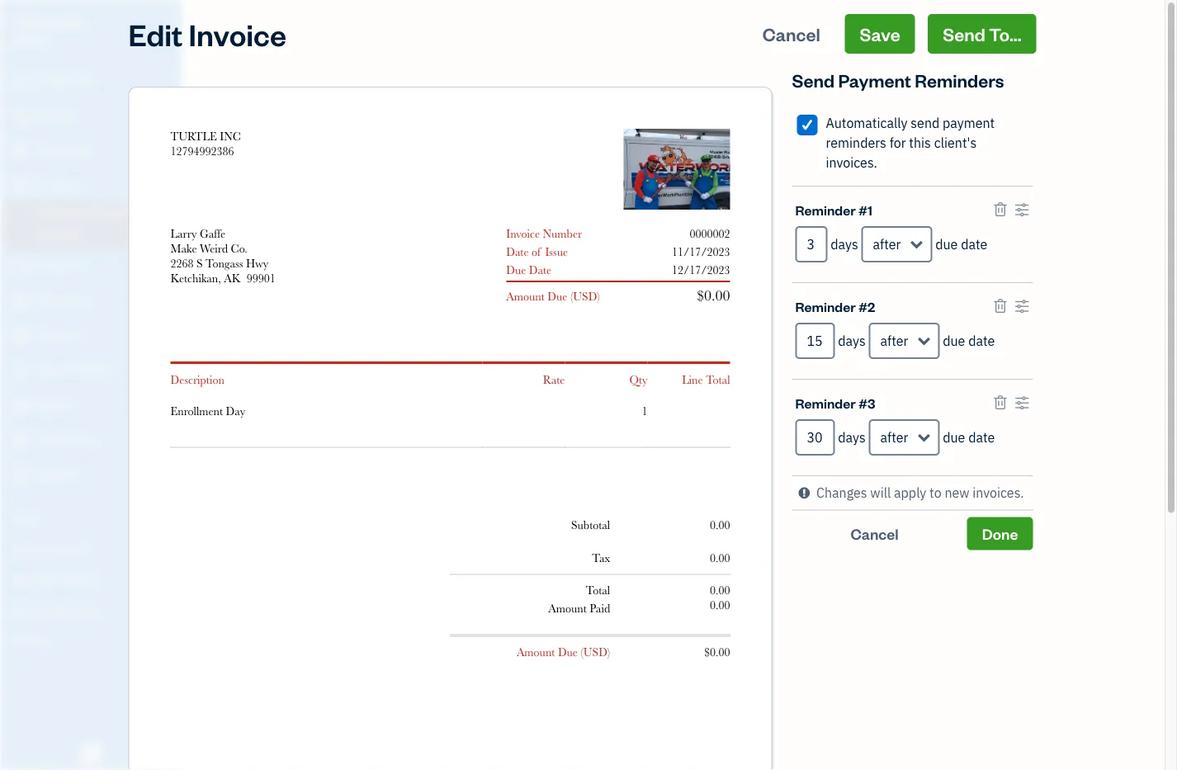 Task type: describe. For each thing, give the bounding box(es) containing it.
turtle inc 12794992386
[[171, 130, 241, 158]]

Payment reminder offset in days text field
[[796, 420, 835, 456]]

changes
[[817, 484, 868, 502]]

done button
[[968, 517, 1033, 550]]

2
[[868, 297, 875, 315]]

1 horizontal spatial (
[[581, 646, 584, 659]]

send for send payment reminders
[[792, 68, 835, 92]]

to...
[[989, 22, 1022, 45]]

invoice number
[[506, 227, 582, 240]]

apps link
[[4, 505, 177, 533]]

reminder # 1
[[796, 201, 873, 218]]

will
[[871, 484, 891, 502]]

remove reminder #1 image
[[993, 200, 1008, 220]]

larry
[[171, 227, 197, 240]]

send for send to...
[[943, 22, 986, 45]]

and
[[40, 573, 57, 586]]

12794992386
[[171, 145, 234, 158]]

0 vertical spatial amount
[[506, 290, 545, 303]]

number
[[543, 227, 582, 240]]

1 horizontal spatial total
[[706, 373, 730, 386]]

turtle for send payment reminders
[[13, 15, 60, 31]]

turtle inc owner
[[13, 15, 83, 46]]

reminder # 2
[[796, 297, 875, 315]]

0 vertical spatial usd
[[573, 290, 597, 303]]

days for 2
[[838, 332, 866, 350]]

payment
[[943, 114, 995, 132]]

12/17/2023
[[672, 263, 730, 277]]

0 vertical spatial (
[[571, 290, 573, 303]]

apps
[[12, 512, 37, 525]]

due date
[[506, 263, 552, 277]]

4 0.00 from the top
[[710, 599, 730, 612]]

apply
[[894, 484, 927, 502]]

hwy
[[246, 257, 268, 270]]

remove reminder #2 image
[[993, 296, 1008, 316]]

estimate image
[[11, 143, 31, 159]]

expense image
[[11, 293, 31, 310]]

automatically send payment reminders for this client's invoices.
[[826, 114, 995, 171]]

reminders
[[826, 134, 887, 152]]

weird
[[200, 242, 228, 255]]

bank
[[12, 603, 36, 617]]

edit reminder #1 message image
[[1015, 200, 1030, 220]]

12/17/2023 button
[[659, 263, 744, 277]]

automatically
[[826, 114, 908, 132]]

date for 3
[[969, 429, 995, 446]]

send payment reminders
[[792, 68, 1005, 92]]

reminders
[[915, 68, 1005, 92]]

Item Quantity text field
[[624, 405, 648, 418]]

report image
[[11, 467, 31, 483]]

# for 3
[[859, 394, 868, 412]]

issue
[[545, 245, 568, 258]]

total amount paid
[[549, 584, 610, 616]]

invoices. inside the automatically send payment reminders for this client's invoices.
[[826, 154, 878, 171]]

1 vertical spatial due
[[548, 290, 568, 303]]

payment reminder timing (before or after due date) field for reminder # 1
[[862, 226, 933, 263]]

0 vertical spatial $0.00
[[697, 287, 730, 304]]

1 vertical spatial amount due ( usd )
[[517, 646, 610, 659]]

delete image
[[627, 162, 697, 178]]

changes will apply to new invoices.
[[817, 484, 1025, 502]]

cancel for the top cancel button
[[763, 22, 821, 45]]

0.00 0.00
[[710, 584, 730, 612]]

services
[[60, 573, 100, 586]]

main element
[[0, 0, 223, 770]]

qty
[[630, 373, 648, 386]]

turtle for date of issue
[[171, 130, 217, 143]]

due for 2
[[943, 332, 966, 350]]

done
[[982, 524, 1019, 543]]

1 0.00 from the top
[[710, 519, 730, 532]]

s
[[197, 257, 203, 270]]

items and services link
[[4, 566, 177, 595]]

bank connections link
[[4, 596, 177, 625]]

project image
[[11, 328, 31, 344]]

gaffe
[[200, 227, 226, 240]]

payment reminder timing (before or after due date) field for reminder # 2
[[869, 323, 940, 359]]

edit reminder #2 message image
[[1015, 296, 1030, 316]]

items and services
[[12, 573, 100, 586]]

date for 2
[[969, 332, 995, 350]]

1 vertical spatial usd
[[584, 646, 608, 659]]

1
[[868, 201, 873, 218]]

days for 3
[[838, 429, 866, 446]]

reminder for reminder # 1
[[796, 201, 856, 218]]

client image
[[11, 108, 31, 125]]

freshbooks image
[[78, 744, 104, 764]]

2268
[[171, 257, 194, 270]]

chart image
[[11, 432, 31, 448]]

1 vertical spatial invoices.
[[973, 484, 1025, 502]]

0 horizontal spatial )
[[597, 290, 600, 303]]

send to...
[[943, 22, 1022, 45]]

due date for 3
[[943, 429, 995, 446]]

payment image
[[11, 258, 31, 275]]

after for 2
[[881, 332, 909, 350]]

new
[[945, 484, 970, 502]]

description
[[171, 373, 224, 386]]

ketchikan,
[[171, 272, 221, 285]]

settings
[[12, 634, 50, 647]]

items
[[12, 573, 38, 586]]

team members
[[12, 542, 84, 556]]



Task type: locate. For each thing, give the bounding box(es) containing it.
client's
[[935, 134, 977, 152]]

0 vertical spatial due
[[506, 263, 526, 277]]

bank connections
[[12, 603, 97, 617]]

2 vertical spatial #
[[859, 394, 868, 412]]

1 vertical spatial $0.00
[[705, 646, 730, 659]]

invoice
[[189, 14, 287, 53], [506, 227, 540, 240]]

total inside total amount paid
[[586, 584, 610, 597]]

2 reminder from the top
[[796, 297, 856, 315]]

1 reminder from the top
[[796, 201, 856, 218]]

1 vertical spatial date
[[529, 263, 552, 277]]

payment reminder offset in days text field for reminder # 2
[[796, 323, 835, 359]]

payment reminder offset in days text field down reminder # 1
[[796, 226, 828, 263]]

amount left paid
[[549, 602, 587, 616]]

0 vertical spatial total
[[706, 373, 730, 386]]

payment reminder timing (before or after due date) field down 2
[[869, 323, 940, 359]]

edit invoice
[[128, 14, 287, 53]]

due
[[506, 263, 526, 277], [548, 290, 568, 303], [558, 646, 578, 659]]

1 vertical spatial total
[[586, 584, 610, 597]]

0 vertical spatial payment reminder offset in days text field
[[796, 226, 828, 263]]

0 vertical spatial inc
[[63, 15, 83, 31]]

1 horizontal spatial send
[[943, 22, 986, 45]]

paid
[[590, 602, 610, 616]]

Enter an Invoice # text field
[[689, 227, 730, 240]]

(
[[571, 290, 573, 303], [581, 646, 584, 659]]

2 # from the top
[[859, 297, 868, 315]]

reminder up payment reminder offset in days text field
[[796, 394, 856, 412]]

reminder left 2
[[796, 297, 856, 315]]

cancel button
[[748, 14, 836, 54], [792, 517, 958, 550]]

1 horizontal spatial invoice
[[506, 227, 540, 240]]

due date
[[936, 236, 988, 253], [943, 332, 995, 350], [943, 429, 995, 446]]

0 vertical spatial date
[[961, 236, 988, 253]]

amount inside total amount paid
[[549, 602, 587, 616]]

0 horizontal spatial invoice
[[189, 14, 287, 53]]

send to... button
[[928, 14, 1037, 54]]

make
[[171, 242, 197, 255]]

days down 'reminder # 2'
[[838, 332, 866, 350]]

3 # from the top
[[859, 394, 868, 412]]

99901
[[247, 272, 276, 285]]

days right payment reminder offset in days text field
[[838, 429, 866, 446]]

subtotal
[[571, 519, 610, 532]]

( down total amount paid
[[581, 646, 584, 659]]

Enter an Item Name text field
[[171, 404, 483, 419]]

after for 1
[[873, 236, 901, 253]]

2 vertical spatial after
[[881, 429, 909, 446]]

0 vertical spatial date
[[506, 245, 529, 258]]

0 horizontal spatial turtle
[[13, 15, 60, 31]]

inc for send
[[63, 15, 83, 31]]

date down date of issue
[[529, 263, 552, 277]]

0 vertical spatial reminder
[[796, 201, 856, 218]]

0 horizontal spatial send
[[792, 68, 835, 92]]

reminder for reminder # 3
[[796, 394, 856, 412]]

days for 1
[[831, 236, 859, 253]]

0 vertical spatial cancel
[[763, 22, 821, 45]]

payment
[[839, 68, 912, 92]]

after
[[873, 236, 901, 253], [881, 332, 909, 350], [881, 429, 909, 446]]

line
[[682, 373, 703, 386]]

Payment reminder offset in days text field
[[796, 226, 828, 263], [796, 323, 835, 359]]

1 vertical spatial cancel
[[851, 524, 899, 543]]

payment reminder offset in days text field down 'reminder # 2'
[[796, 323, 835, 359]]

delete
[[627, 162, 662, 178]]

0 horizontal spatial invoices.
[[826, 154, 878, 171]]

1 vertical spatial payment reminder timing (before or after due date) field
[[869, 323, 940, 359]]

$0.00 down 0.00 0.00
[[705, 646, 730, 659]]

1 vertical spatial amount
[[549, 602, 587, 616]]

1 vertical spatial cancel button
[[792, 517, 958, 550]]

line total
[[682, 373, 730, 386]]

2 vertical spatial due
[[558, 646, 578, 659]]

1 vertical spatial reminder
[[796, 297, 856, 315]]

1 horizontal spatial turtle
[[171, 130, 217, 143]]

# for 2
[[859, 297, 868, 315]]

0 vertical spatial due date
[[936, 236, 988, 253]]

turtle inside turtle inc 12794992386
[[171, 130, 217, 143]]

0 vertical spatial due
[[936, 236, 958, 253]]

this
[[910, 134, 931, 152]]

invoice image
[[11, 178, 31, 194]]

1 vertical spatial invoice
[[506, 227, 540, 240]]

1 vertical spatial (
[[581, 646, 584, 659]]

# for 1
[[859, 201, 868, 218]]

invoice up of
[[506, 227, 540, 240]]

2 vertical spatial due date
[[943, 429, 995, 446]]

exclamationcircle image
[[799, 483, 810, 503]]

turtle
[[13, 15, 60, 31], [171, 130, 217, 143]]

due date for 1
[[936, 236, 988, 253]]

1 horizontal spatial )
[[608, 646, 610, 659]]

reminder for reminder # 2
[[796, 297, 856, 315]]

of
[[532, 245, 542, 258]]

( down number
[[571, 290, 573, 303]]

1 horizontal spatial inc
[[220, 130, 241, 143]]

save button
[[845, 14, 916, 54]]

amount
[[506, 290, 545, 303], [549, 602, 587, 616], [517, 646, 555, 659]]

send
[[943, 22, 986, 45], [792, 68, 835, 92]]

connections
[[38, 603, 97, 617]]

turtle up owner at the left of the page
[[13, 15, 60, 31]]

to
[[930, 484, 942, 502]]

amount due ( usd ) down total amount paid
[[517, 646, 610, 659]]

0 horizontal spatial total
[[586, 584, 610, 597]]

0 horizontal spatial inc
[[63, 15, 83, 31]]

amount down 'due date'
[[506, 290, 545, 303]]

1 horizontal spatial invoices.
[[973, 484, 1025, 502]]

payment reminder timing (before or after due date) field down 1
[[862, 226, 933, 263]]

invoice right edit
[[189, 14, 287, 53]]

inc inside 'turtle inc owner'
[[63, 15, 83, 31]]

tongass
[[206, 257, 243, 270]]

0 vertical spatial amount due ( usd )
[[506, 290, 600, 303]]

invoices. down the reminders
[[826, 154, 878, 171]]

#
[[859, 201, 868, 218], [859, 297, 868, 315], [859, 394, 868, 412]]

0.00
[[710, 519, 730, 532], [710, 552, 730, 565], [710, 584, 730, 597], [710, 599, 730, 612]]

0 vertical spatial days
[[831, 236, 859, 253]]

money image
[[11, 397, 31, 414]]

days
[[831, 236, 859, 253], [838, 332, 866, 350], [838, 429, 866, 446]]

0 horizontal spatial (
[[571, 290, 573, 303]]

1 horizontal spatial cancel
[[851, 524, 899, 543]]

timer image
[[11, 363, 31, 379]]

3 0.00 from the top
[[710, 584, 730, 597]]

due down total amount paid
[[558, 646, 578, 659]]

total
[[706, 373, 730, 386], [586, 584, 610, 597]]

edit reminder #3 message image
[[1015, 393, 1030, 413]]

remove reminder #3 image
[[993, 393, 1008, 413]]

1 vertical spatial due date
[[943, 332, 995, 350]]

date
[[961, 236, 988, 253], [969, 332, 995, 350], [969, 429, 995, 446]]

2 vertical spatial due
[[943, 429, 966, 446]]

due down 'due date'
[[548, 290, 568, 303]]

due for 3
[[943, 429, 966, 446]]

edit
[[128, 14, 183, 53]]

after for 3
[[881, 429, 909, 446]]

cancel for bottom cancel button
[[851, 524, 899, 543]]

send
[[911, 114, 940, 132]]

for
[[890, 134, 906, 152]]

owner
[[13, 33, 46, 46]]

2 vertical spatial amount
[[517, 646, 555, 659]]

usd down paid
[[584, 646, 608, 659]]

image
[[664, 162, 697, 178]]

1 vertical spatial due
[[943, 332, 966, 350]]

0 vertical spatial turtle
[[13, 15, 60, 31]]

1 vertical spatial days
[[838, 332, 866, 350]]

send inside button
[[943, 22, 986, 45]]

payment reminder timing (before or after due date) field down 3
[[869, 420, 940, 456]]

1 vertical spatial date
[[969, 332, 995, 350]]

due date for 2
[[943, 332, 995, 350]]

total right line
[[706, 373, 730, 386]]

due
[[936, 236, 958, 253], [943, 332, 966, 350], [943, 429, 966, 446]]

3
[[868, 394, 876, 412]]

0 vertical spatial invoice
[[189, 14, 287, 53]]

inc for date
[[220, 130, 241, 143]]

0 vertical spatial )
[[597, 290, 600, 303]]

amount due ( usd ) down 'due date'
[[506, 290, 600, 303]]

amount down total amount paid
[[517, 646, 555, 659]]

1 # from the top
[[859, 201, 868, 218]]

turtle up 12794992386
[[171, 130, 217, 143]]

0 vertical spatial #
[[859, 201, 868, 218]]

0 vertical spatial after
[[873, 236, 901, 253]]

0 vertical spatial cancel button
[[748, 14, 836, 54]]

usd
[[573, 290, 597, 303], [584, 646, 608, 659]]

rate
[[543, 373, 565, 386]]

0 vertical spatial send
[[943, 22, 986, 45]]

turtle inside 'turtle inc owner'
[[13, 15, 60, 31]]

1 payment reminder offset in days text field from the top
[[796, 226, 828, 263]]

Issue date in MM/DD/YYYY format text field
[[623, 245, 744, 258]]

larry gaffe make weird co. 2268 s tongass hwy ketchikan, ak  99901
[[171, 227, 276, 285]]

1 vertical spatial after
[[881, 332, 909, 350]]

check image
[[800, 116, 815, 133]]

total up paid
[[586, 584, 610, 597]]

2 vertical spatial date
[[969, 429, 995, 446]]

2 vertical spatial payment reminder timing (before or after due date) field
[[869, 420, 940, 456]]

due for 1
[[936, 236, 958, 253]]

2 vertical spatial reminder
[[796, 394, 856, 412]]

send left the to...
[[943, 22, 986, 45]]

reminder left 1
[[796, 201, 856, 218]]

usd down number
[[573, 290, 597, 303]]

$0.00 down 12/17/2023 dropdown button
[[697, 287, 730, 304]]

date for 1
[[961, 236, 988, 253]]

inc inside turtle inc 12794992386
[[220, 130, 241, 143]]

0 vertical spatial payment reminder timing (before or after due date) field
[[862, 226, 933, 263]]

1 vertical spatial send
[[792, 68, 835, 92]]

1 vertical spatial )
[[608, 646, 610, 659]]

date left of
[[506, 245, 529, 258]]

payment reminder offset in days text field for reminder # 1
[[796, 226, 828, 263]]

members
[[41, 542, 84, 556]]

co.
[[231, 242, 248, 255]]

inc
[[63, 15, 83, 31], [220, 130, 241, 143]]

reminder
[[796, 201, 856, 218], [796, 297, 856, 315], [796, 394, 856, 412]]

1 vertical spatial turtle
[[171, 130, 217, 143]]

Payment reminder timing (before or after due date) field
[[862, 226, 933, 263], [869, 323, 940, 359], [869, 420, 940, 456]]

reminder # 3
[[796, 394, 876, 412]]

$0.00
[[697, 287, 730, 304], [705, 646, 730, 659]]

1 vertical spatial payment reminder offset in days text field
[[796, 323, 835, 359]]

payment reminder timing (before or after due date) field for reminder # 3
[[869, 420, 940, 456]]

amount due ( usd )
[[506, 290, 600, 303], [517, 646, 610, 659]]

2 payment reminder offset in days text field from the top
[[796, 323, 835, 359]]

dashboard image
[[11, 73, 31, 90]]

invoices. up done
[[973, 484, 1025, 502]]

tax
[[592, 552, 610, 565]]

cancel
[[763, 22, 821, 45], [851, 524, 899, 543]]

team members link
[[4, 535, 177, 564]]

due down date of issue
[[506, 263, 526, 277]]

date
[[506, 245, 529, 258], [529, 263, 552, 277]]

2 vertical spatial days
[[838, 429, 866, 446]]

team
[[12, 542, 38, 556]]

send up 'check' image
[[792, 68, 835, 92]]

0 vertical spatial invoices.
[[826, 154, 878, 171]]

date of issue
[[506, 245, 568, 258]]

0 horizontal spatial cancel
[[763, 22, 821, 45]]

settings link
[[4, 627, 177, 656]]

2 0.00 from the top
[[710, 552, 730, 565]]

days down reminder # 1
[[831, 236, 859, 253]]

1 vertical spatial #
[[859, 297, 868, 315]]

3 reminder from the top
[[796, 394, 856, 412]]

1 vertical spatial inc
[[220, 130, 241, 143]]

save
[[860, 22, 901, 45]]



Task type: vqa. For each thing, say whether or not it's contained in the screenshot.
second / from the right
no



